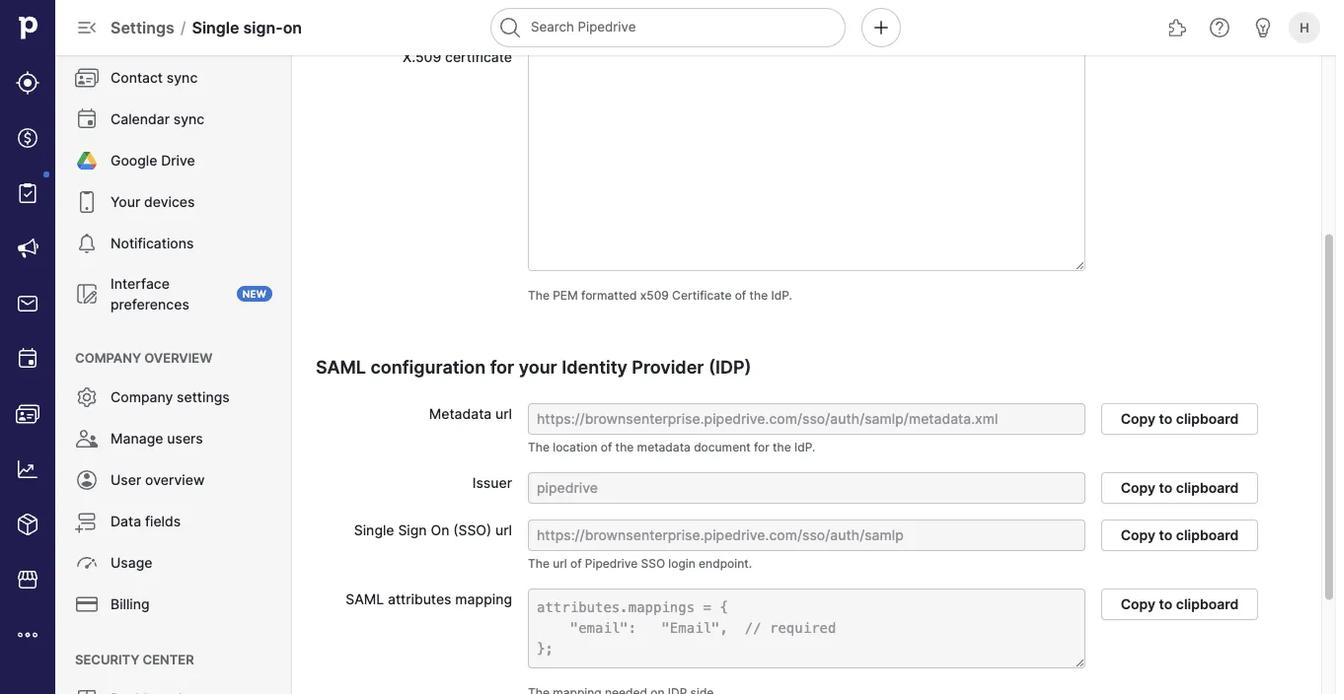 Task type: locate. For each thing, give the bounding box(es) containing it.
google
[[111, 152, 157, 169]]

2 copy to clipboard from the top
[[1121, 481, 1239, 497]]

0 vertical spatial saml
[[316, 357, 366, 379]]

the for single sign on (sso) url
[[528, 558, 550, 572]]

calendar sync link
[[63, 100, 284, 139]]

1 to from the top
[[1159, 412, 1173, 428]]

sync for contact sync
[[167, 70, 198, 86]]

single right /
[[192, 18, 239, 37]]

calendar sync
[[111, 111, 205, 128]]

contact
[[111, 70, 163, 86]]

4 copy to clipboard button from the top
[[1101, 590, 1258, 621]]

copy for sign
[[1121, 528, 1156, 545]]

color undefined image for user
[[75, 469, 99, 492]]

of
[[735, 289, 746, 303], [601, 441, 612, 455], [570, 558, 582, 572]]

color undefined image for your
[[75, 190, 99, 214]]

pipedrive
[[585, 558, 638, 572]]

sync
[[167, 70, 198, 86], [174, 111, 205, 128]]

1 copy to clipboard from the top
[[1121, 412, 1239, 428]]

url for the url of pipedrive sso login endpoint.
[[553, 558, 567, 572]]

color undefined image left the contact
[[75, 66, 99, 90]]

company settings
[[111, 389, 230, 406]]

contacts image
[[16, 403, 39, 426]]

0 vertical spatial overview
[[144, 350, 213, 366]]

settings
[[177, 389, 230, 406]]

the right 'certificate'
[[750, 289, 768, 303]]

3 to from the top
[[1159, 528, 1173, 545]]

the left location
[[528, 441, 550, 455]]

saml configuration for your identity provider (idp)
[[316, 357, 752, 379]]

4 to from the top
[[1159, 597, 1173, 614]]

3 copy to clipboard button from the top
[[1101, 521, 1258, 552]]

menu item
[[55, 17, 292, 56]]

copy for url
[[1121, 412, 1156, 428]]

provider
[[632, 357, 704, 379]]

0 horizontal spatial single
[[192, 18, 239, 37]]

url right metadata
[[496, 406, 512, 423]]

data
[[111, 514, 141, 530]]

deals image
[[16, 126, 39, 150]]

saml for saml attributes mapping
[[346, 592, 384, 608]]

copy to clipboard button for attributes
[[1101, 590, 1258, 621]]

copy to clipboard button for url
[[1101, 404, 1258, 436]]

6 color undefined image from the top
[[75, 552, 99, 575]]

url
[[496, 406, 512, 423], [496, 523, 512, 539], [553, 558, 567, 572]]

color undefined image left your
[[75, 190, 99, 214]]

1 vertical spatial for
[[754, 441, 770, 455]]

of right 'certificate'
[[735, 289, 746, 303]]

3 color undefined image from the top
[[75, 282, 99, 306]]

color undefined image for usage
[[75, 552, 99, 575]]

color undefined image down security
[[75, 688, 99, 695]]

to for url
[[1159, 412, 1173, 428]]

single sign on (sso) url
[[354, 523, 512, 539]]

the
[[750, 289, 768, 303], [615, 441, 634, 455], [773, 441, 791, 455]]

1 color undefined image from the top
[[75, 66, 99, 90]]

users
[[167, 431, 203, 448]]

1 horizontal spatial the
[[750, 289, 768, 303]]

of right location
[[601, 441, 612, 455]]

1 clipboard from the top
[[1176, 412, 1239, 428]]

url left pipedrive
[[553, 558, 567, 572]]

0 vertical spatial idp.
[[771, 289, 792, 303]]

saml left attributes
[[346, 592, 384, 608]]

url right (sso)
[[496, 523, 512, 539]]

manage users
[[111, 431, 203, 448]]

2 copy to clipboard button from the top
[[1101, 473, 1258, 505]]

the url of pipedrive sso login endpoint.
[[528, 558, 752, 572]]

the left pem at the top left of page
[[528, 289, 550, 303]]

data fields link
[[63, 502, 284, 542]]

the location of the metadata document for the idp.
[[528, 441, 816, 455]]

for right document
[[754, 441, 770, 455]]

1 vertical spatial of
[[601, 441, 612, 455]]

1 copy to clipboard button from the top
[[1101, 404, 1258, 436]]

devices
[[144, 194, 195, 211]]

company for company overview
[[75, 350, 141, 366]]

the left pipedrive
[[528, 558, 550, 572]]

activities image
[[16, 347, 39, 371]]

h
[[1300, 20, 1309, 35]]

color undefined image left data
[[75, 510, 99, 534]]

0 horizontal spatial for
[[490, 357, 514, 379]]

contact sync
[[111, 70, 198, 86]]

0 vertical spatial url
[[496, 406, 512, 423]]

clipboard
[[1176, 412, 1239, 428], [1176, 481, 1239, 497], [1176, 528, 1239, 545], [1176, 597, 1239, 614]]

more image
[[16, 624, 39, 647]]

url for metadata url
[[496, 406, 512, 423]]

color undefined image
[[75, 66, 99, 90], [75, 232, 99, 256], [75, 282, 99, 306], [75, 427, 99, 451], [75, 510, 99, 534], [75, 552, 99, 575], [75, 688, 99, 695]]

company
[[75, 350, 141, 366], [111, 389, 173, 406]]

new
[[243, 288, 266, 300]]

1 vertical spatial url
[[496, 523, 512, 539]]

saml
[[316, 357, 366, 379], [346, 592, 384, 608]]

billing
[[111, 597, 150, 613]]

to
[[1159, 412, 1173, 428], [1159, 481, 1173, 497], [1159, 528, 1173, 545], [1159, 597, 1173, 614]]

idp. right document
[[795, 441, 816, 455]]

clipboard for url
[[1176, 412, 1239, 428]]

1 vertical spatial company
[[111, 389, 173, 406]]

color undefined image left the "user"
[[75, 469, 99, 492]]

saml left configuration
[[316, 357, 366, 379]]

the left metadata
[[615, 441, 634, 455]]

1 copy from the top
[[1121, 412, 1156, 428]]

notifications
[[111, 235, 194, 252]]

color undefined image for data fields
[[75, 510, 99, 534]]

1 the from the top
[[528, 289, 550, 303]]

2 to from the top
[[1159, 481, 1173, 497]]

3 clipboard from the top
[[1176, 528, 1239, 545]]

1 horizontal spatial single
[[354, 523, 394, 539]]

metadata url
[[429, 406, 512, 423]]

clipboard for sign
[[1176, 528, 1239, 545]]

the
[[528, 289, 550, 303], [528, 441, 550, 455], [528, 558, 550, 572]]

1 vertical spatial saml
[[346, 592, 384, 608]]

home image
[[13, 13, 42, 42]]

1 vertical spatial the
[[528, 441, 550, 455]]

usage link
[[63, 544, 284, 583]]

color undefined image
[[75, 108, 99, 131], [75, 149, 99, 173], [16, 182, 39, 205], [75, 190, 99, 214], [75, 386, 99, 410], [75, 469, 99, 492], [75, 593, 99, 617]]

color undefined image for interface preferences
[[75, 282, 99, 306]]

color undefined image left interface at left
[[75, 282, 99, 306]]

4 color undefined image from the top
[[75, 427, 99, 451]]

color undefined image inside 'contact sync' link
[[75, 66, 99, 90]]

0 horizontal spatial the
[[615, 441, 634, 455]]

sync up calendar sync link
[[167, 70, 198, 86]]

1 vertical spatial overview
[[145, 472, 205, 489]]

1 vertical spatial sync
[[174, 111, 205, 128]]

for
[[490, 357, 514, 379], [754, 441, 770, 455]]

billing link
[[63, 585, 284, 625]]

/
[[180, 18, 186, 37]]

company down "preferences"
[[75, 350, 141, 366]]

1 vertical spatial single
[[354, 523, 394, 539]]

color undefined image inside "usage" "link"
[[75, 552, 99, 575]]

2 the from the top
[[528, 441, 550, 455]]

color undefined image for google
[[75, 149, 99, 173]]

location
[[553, 441, 598, 455]]

sync up drive
[[174, 111, 205, 128]]

copy to clipboard button
[[1101, 404, 1258, 436], [1101, 473, 1258, 505], [1101, 521, 1258, 552], [1101, 590, 1258, 621]]

manage
[[111, 431, 163, 448]]

drive
[[161, 152, 195, 169]]

color undefined image right contacts image
[[75, 386, 99, 410]]

color undefined image left usage
[[75, 552, 99, 575]]

copy to clipboard button for sign
[[1101, 521, 1258, 552]]

settings / single sign-on
[[111, 18, 302, 37]]

the pem formatted x509 certificate of the idp.
[[528, 289, 792, 303]]

your
[[519, 357, 557, 379]]

the for x.509 certificate
[[528, 289, 550, 303]]

company for company settings
[[111, 389, 173, 406]]

1 vertical spatial idp.
[[795, 441, 816, 455]]

color undefined image inside data fields link
[[75, 510, 99, 534]]

company inside company settings link
[[111, 389, 173, 406]]

3 copy from the top
[[1121, 528, 1156, 545]]

pem
[[553, 289, 578, 303]]

(sso)
[[453, 523, 492, 539]]

color undefined image inside the "google drive" link
[[75, 149, 99, 173]]

None text field
[[528, 47, 1086, 272], [528, 404, 1086, 436], [528, 473, 1086, 505], [528, 47, 1086, 272], [528, 404, 1086, 436], [528, 473, 1086, 505]]

2 horizontal spatial of
[[735, 289, 746, 303]]

your
[[111, 194, 140, 211]]

3 the from the top
[[528, 558, 550, 572]]

company down company overview on the bottom left of the page
[[111, 389, 173, 406]]

overview down manage users link
[[145, 472, 205, 489]]

overview
[[144, 350, 213, 366], [145, 472, 205, 489]]

4 copy from the top
[[1121, 597, 1156, 614]]

the right document
[[773, 441, 791, 455]]

color undefined image inside your devices link
[[75, 190, 99, 214]]

color undefined image inside company settings link
[[75, 386, 99, 410]]

Search Pipedrive field
[[490, 8, 846, 47]]

0 vertical spatial the
[[528, 289, 550, 303]]

color undefined image inside notifications link
[[75, 232, 99, 256]]

color undefined image inside "user overview" link
[[75, 469, 99, 492]]

2 vertical spatial url
[[553, 558, 567, 572]]

color undefined image left calendar
[[75, 108, 99, 131]]

your devices
[[111, 194, 195, 211]]

7 color undefined image from the top
[[75, 688, 99, 695]]

single left sign
[[354, 523, 394, 539]]

leads image
[[16, 71, 39, 95]]

metadata
[[637, 441, 691, 455]]

4 copy to clipboard from the top
[[1121, 597, 1239, 614]]

menu containing contact sync
[[55, 0, 292, 695]]

for left your
[[490, 357, 514, 379]]

x509
[[640, 289, 669, 303]]

5 color undefined image from the top
[[75, 510, 99, 534]]

user overview
[[111, 472, 205, 489]]

attributes
[[388, 592, 452, 608]]

single
[[192, 18, 239, 37], [354, 523, 394, 539]]

google drive link
[[63, 141, 284, 181]]

0 vertical spatial single
[[192, 18, 239, 37]]

google drive
[[111, 152, 195, 169]]

4 clipboard from the top
[[1176, 597, 1239, 614]]

color undefined image right the "campaigns" image
[[75, 232, 99, 256]]

sales inbox image
[[16, 292, 39, 316]]

configuration
[[371, 357, 486, 379]]

overview up company settings link
[[144, 350, 213, 366]]

None text field
[[528, 521, 1086, 552]]

color undefined image left billing
[[75, 593, 99, 617]]

usage
[[111, 555, 152, 572]]

2 vertical spatial the
[[528, 558, 550, 572]]

2 menu from the left
[[55, 0, 292, 695]]

color undefined image for calendar
[[75, 108, 99, 131]]

1 horizontal spatial of
[[601, 441, 612, 455]]

x.509
[[403, 49, 441, 66]]

color undefined image for company
[[75, 386, 99, 410]]

of left pipedrive
[[570, 558, 582, 572]]

to for sign
[[1159, 528, 1173, 545]]

idp.
[[771, 289, 792, 303], [795, 441, 816, 455]]

saml for saml configuration for your identity provider (idp)
[[316, 357, 366, 379]]

idp. right 'certificate'
[[771, 289, 792, 303]]

0 vertical spatial company
[[75, 350, 141, 366]]

sign-
[[243, 18, 283, 37]]

color undefined image inside calendar sync link
[[75, 108, 99, 131]]

2 vertical spatial of
[[570, 558, 582, 572]]

2 color undefined image from the top
[[75, 232, 99, 256]]

preferences
[[111, 296, 189, 313]]

color undefined image left manage
[[75, 427, 99, 451]]

color undefined image left the google
[[75, 149, 99, 173]]

color undefined image inside billing link
[[75, 593, 99, 617]]

menu
[[0, 0, 55, 695], [55, 0, 292, 695]]

campaigns image
[[16, 237, 39, 261]]

color undefined image for notifications
[[75, 232, 99, 256]]

copy
[[1121, 412, 1156, 428], [1121, 481, 1156, 497], [1121, 528, 1156, 545], [1121, 597, 1156, 614]]

of for single sign on (sso) url
[[570, 558, 582, 572]]

copy to clipboard
[[1121, 412, 1239, 428], [1121, 481, 1239, 497], [1121, 528, 1239, 545], [1121, 597, 1239, 614]]

0 vertical spatial sync
[[167, 70, 198, 86]]

0 horizontal spatial of
[[570, 558, 582, 572]]

3 copy to clipboard from the top
[[1121, 528, 1239, 545]]

color undefined image inside manage users link
[[75, 427, 99, 451]]



Task type: describe. For each thing, give the bounding box(es) containing it.
overview for user overview
[[145, 472, 205, 489]]

notifications link
[[63, 224, 284, 264]]

x.509 certificate
[[403, 49, 512, 66]]

quick help image
[[1208, 16, 1232, 39]]

color undefined image for contact sync
[[75, 66, 99, 90]]

center
[[143, 652, 194, 668]]

on
[[431, 523, 449, 539]]

mapping
[[455, 592, 512, 608]]

login
[[668, 558, 696, 572]]

company overview
[[75, 350, 213, 366]]

of for metadata url
[[601, 441, 612, 455]]

the for metadata url
[[528, 441, 550, 455]]

manage users link
[[63, 419, 284, 459]]

insights image
[[16, 458, 39, 482]]

formatted
[[581, 289, 637, 303]]

certificate
[[445, 49, 512, 66]]

1 horizontal spatial for
[[754, 441, 770, 455]]

your devices link
[[63, 183, 284, 222]]

marketplace image
[[16, 568, 39, 592]]

interface preferences
[[111, 275, 189, 313]]

1 horizontal spatial idp.
[[795, 441, 816, 455]]

endpoint.
[[699, 558, 752, 572]]

company settings link
[[63, 378, 284, 417]]

user overview link
[[63, 461, 284, 500]]

identity
[[562, 357, 628, 379]]

interface
[[111, 275, 170, 292]]

document
[[694, 441, 751, 455]]

sync for calendar sync
[[174, 111, 205, 128]]

contact sync link
[[63, 58, 284, 98]]

issuer
[[472, 475, 512, 492]]

fields
[[145, 514, 181, 530]]

security
[[75, 652, 139, 668]]

products image
[[16, 513, 39, 537]]

copy to clipboard for sign
[[1121, 528, 1239, 545]]

(idp)
[[709, 357, 752, 379]]

overview for company overview
[[144, 350, 213, 366]]

clipboard for attributes
[[1176, 597, 1239, 614]]

security center
[[75, 652, 194, 668]]

0 horizontal spatial idp.
[[771, 289, 792, 303]]

attributes.mappings = {     "email":   "Email",  // required }; text field
[[528, 590, 1086, 670]]

sign
[[398, 523, 427, 539]]

copy to clipboard for url
[[1121, 412, 1239, 428]]

calendar
[[111, 111, 170, 128]]

0 vertical spatial of
[[735, 289, 746, 303]]

metadata
[[429, 406, 492, 423]]

h button
[[1285, 8, 1324, 47]]

menu toggle image
[[75, 16, 99, 39]]

2 clipboard from the top
[[1176, 481, 1239, 497]]

settings
[[111, 18, 174, 37]]

to for attributes
[[1159, 597, 1173, 614]]

quick add image
[[869, 16, 893, 39]]

2 horizontal spatial the
[[773, 441, 791, 455]]

certificate
[[672, 289, 732, 303]]

2 copy from the top
[[1121, 481, 1156, 497]]

color undefined image down deals icon
[[16, 182, 39, 205]]

sso
[[641, 558, 665, 572]]

0 vertical spatial for
[[490, 357, 514, 379]]

copy for attributes
[[1121, 597, 1156, 614]]

data fields
[[111, 514, 181, 530]]

copy to clipboard for attributes
[[1121, 597, 1239, 614]]

saml attributes mapping
[[346, 592, 512, 608]]

color undefined image for manage users
[[75, 427, 99, 451]]

on
[[283, 18, 302, 37]]

1 menu from the left
[[0, 0, 55, 695]]

user
[[111, 472, 141, 489]]

sales assistant image
[[1251, 16, 1275, 39]]



Task type: vqa. For each thing, say whether or not it's contained in the screenshot.
third the Activity button from the bottom of the page
no



